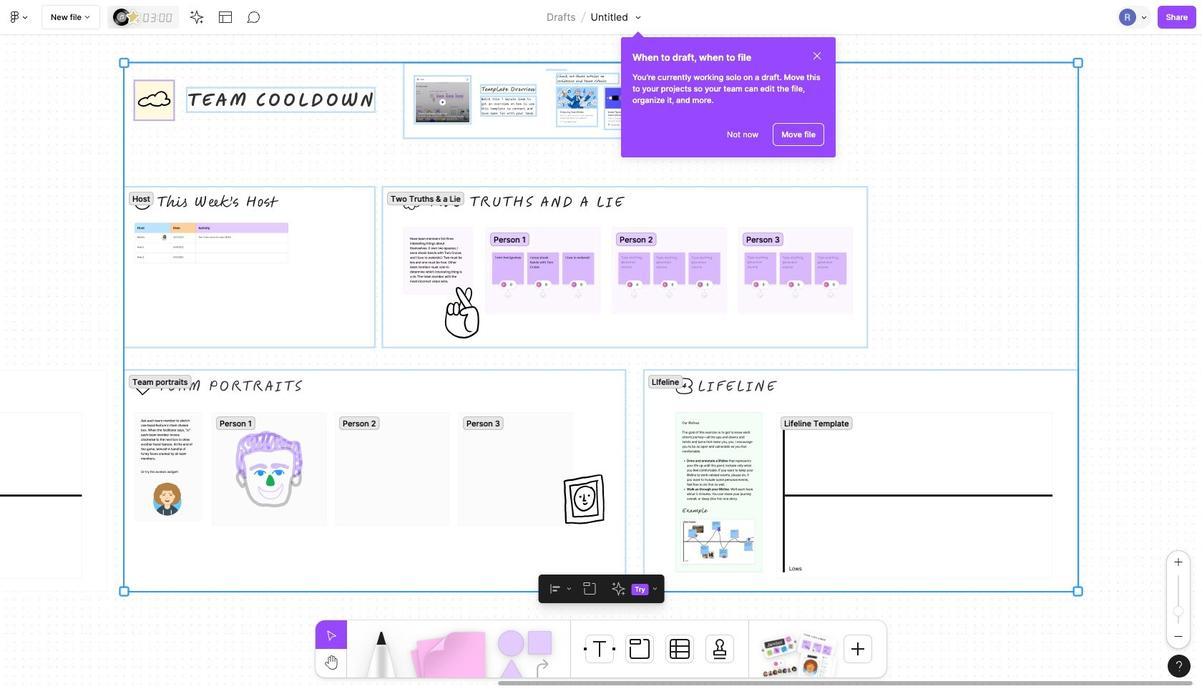Task type: locate. For each thing, give the bounding box(es) containing it.
multiplayer tools image
[[1139, 0, 1151, 34]]

quick actions toolbar dropdown button field
[[604, 575, 665, 603]]

main toolbar region
[[0, 0, 1202, 35]]



Task type: describe. For each thing, give the bounding box(es) containing it.
team cooldown image
[[797, 631, 837, 661]]

Alignment field
[[539, 575, 576, 603]]

File name text field
[[590, 8, 629, 26]]

selection properties menu region
[[539, 575, 665, 603]]

view comments image
[[247, 10, 261, 24]]

help image
[[1177, 661, 1182, 671]]



Task type: vqa. For each thing, say whether or not it's contained in the screenshot.
"field"
no



